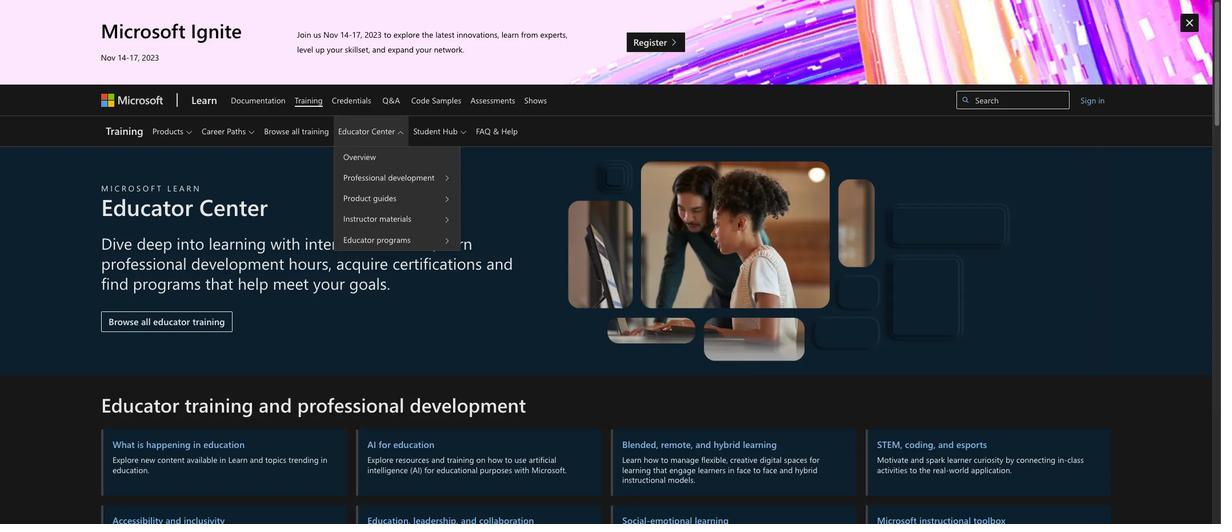 Task type: locate. For each thing, give the bounding box(es) containing it.
educator down the instructor
[[343, 234, 375, 245]]

hybrid up flexible,
[[714, 439, 741, 451]]

1 vertical spatial training
[[106, 124, 143, 138]]

from
[[521, 29, 538, 40]]

instructor
[[343, 214, 377, 224]]

17, up skillset, on the top left of page
[[352, 29, 362, 40]]

learning up digital at the right
[[743, 439, 777, 451]]

training left on
[[447, 455, 474, 466]]

1 horizontal spatial for
[[425, 465, 435, 476]]

14- down "microsoft ignite"
[[118, 52, 130, 63]]

faq
[[476, 126, 491, 137]]

ai for education link
[[368, 439, 592, 451]]

all
[[292, 126, 300, 137], [141, 315, 151, 327]]

2 face from the left
[[763, 465, 778, 476]]

1 horizontal spatial education
[[393, 439, 435, 451]]

and left "topics" on the left bottom of page
[[250, 455, 263, 466]]

in right 'trending'
[[321, 455, 328, 466]]

0 horizontal spatial with
[[271, 232, 301, 254]]

1 horizontal spatial training link
[[290, 85, 327, 115]]

1 how from the left
[[488, 455, 503, 466]]

0 horizontal spatial training
[[106, 124, 143, 138]]

center down q&a
[[372, 126, 395, 137]]

learners
[[698, 465, 726, 476]]

training link left the products
[[101, 116, 148, 146]]

0 horizontal spatial browse
[[109, 315, 139, 327]]

microsoft up nov 14-17, 2023 on the top left of page
[[101, 17, 186, 43]]

2 microsoft from the top
[[101, 183, 163, 194]]

nov
[[323, 29, 338, 40], [101, 52, 116, 63]]

network.
[[434, 44, 464, 55]]

1 horizontal spatial with
[[515, 465, 530, 476]]

1 vertical spatial the
[[920, 465, 931, 476]]

2023 down "microsoft ignite"
[[142, 52, 160, 63]]

to left explore
[[384, 29, 391, 40]]

the inside join us nov 14-17, 2023 to explore the latest innovations, learn from experts, level up your skillset, and expand your network.
[[422, 29, 433, 40]]

0 horizontal spatial 2023
[[142, 52, 160, 63]]

available
[[187, 455, 218, 466]]

browse inside browse all training link
[[264, 126, 290, 137]]

educator up deep
[[101, 191, 193, 222]]

2 explore from the left
[[368, 455, 394, 466]]

models.
[[668, 475, 696, 486]]

Search search field
[[957, 91, 1070, 109], [957, 91, 1070, 109]]

1 horizontal spatial training
[[295, 95, 323, 105]]

explore down what
[[113, 455, 139, 466]]

1 horizontal spatial nov
[[323, 29, 338, 40]]

0 horizontal spatial how
[[488, 455, 503, 466]]

explore
[[113, 455, 139, 466], [368, 455, 394, 466]]

and inside join us nov 14-17, 2023 to explore the latest innovations, learn from experts, level up your skillset, and expand your network.
[[372, 44, 386, 55]]

register
[[634, 36, 667, 48]]

that left help
[[205, 272, 233, 294]]

esports
[[957, 439, 988, 451]]

connecting
[[1017, 455, 1056, 466]]

deep
[[137, 232, 172, 254]]

face left spaces on the bottom right of page
[[763, 465, 778, 476]]

1 horizontal spatial browse
[[264, 126, 290, 137]]

ignite
[[191, 17, 242, 43]]

help
[[502, 126, 518, 137]]

1 vertical spatial development
[[191, 252, 284, 274]]

1 vertical spatial nov
[[101, 52, 116, 63]]

1 horizontal spatial face
[[763, 465, 778, 476]]

0 vertical spatial hybrid
[[714, 439, 741, 451]]

banner
[[0, 85, 1213, 251]]

and inside the ai for education explore resources and training on how to use artificial intelligence (ai) for educational purposes with microsoft.
[[432, 455, 445, 466]]

the left the latest
[[422, 29, 433, 40]]

explore
[[393, 29, 420, 40]]

and inside dive deep into learning with interactive lessons, earn professional development hours, acquire certifications and find programs that help meet your goals.
[[487, 252, 513, 274]]

0 horizontal spatial all
[[141, 315, 151, 327]]

learning down blended,
[[623, 465, 651, 476]]

2 education from the left
[[393, 439, 435, 451]]

1 vertical spatial browse
[[109, 315, 139, 327]]

for right spaces on the bottom right of page
[[810, 455, 820, 466]]

to
[[384, 29, 391, 40], [505, 455, 513, 466], [661, 455, 669, 466], [754, 465, 761, 476], [910, 465, 918, 476]]

training left the products
[[106, 124, 143, 138]]

0 horizontal spatial professional
[[101, 252, 187, 274]]

0 vertical spatial development
[[388, 172, 435, 183]]

shows
[[525, 95, 547, 105]]

nov 14-17, 2023
[[101, 52, 160, 63]]

all inside browse all training link
[[292, 126, 300, 137]]

1 vertical spatial hybrid
[[795, 465, 818, 476]]

samples
[[432, 95, 462, 105]]

2 how from the left
[[644, 455, 659, 466]]

training
[[295, 95, 323, 105], [106, 124, 143, 138]]

1 horizontal spatial all
[[292, 126, 300, 137]]

2 horizontal spatial learning
[[743, 439, 777, 451]]

programs
[[377, 234, 411, 245], [133, 272, 201, 294]]

and
[[372, 44, 386, 55], [487, 252, 513, 274], [259, 392, 292, 418], [696, 439, 712, 451], [939, 439, 954, 451], [250, 455, 263, 466], [432, 455, 445, 466], [911, 455, 924, 466], [780, 465, 793, 476]]

purposes
[[480, 465, 512, 476]]

0 vertical spatial browse
[[264, 126, 290, 137]]

educational
[[437, 465, 478, 476]]

browse down find
[[109, 315, 139, 327]]

expand
[[388, 44, 414, 55]]

1 vertical spatial microsoft
[[101, 183, 163, 194]]

0 vertical spatial programs
[[377, 234, 411, 245]]

banner containing learn
[[0, 85, 1213, 251]]

2 horizontal spatial for
[[810, 455, 820, 466]]

spaces
[[784, 455, 808, 466]]

for right ai
[[379, 439, 391, 451]]

0 horizontal spatial the
[[422, 29, 433, 40]]

for right (ai)
[[425, 465, 435, 476]]

1 education from the left
[[204, 439, 245, 451]]

1 horizontal spatial professional
[[297, 392, 405, 418]]

educator center element
[[334, 146, 461, 251]]

programs down materials
[[377, 234, 411, 245]]

1 horizontal spatial 14-
[[340, 29, 352, 40]]

for inside blended, remote, and hybrid learning learn how to manage flexible, creative digital spaces for learning that engage learners in face to face and hybrid instructional models.
[[810, 455, 820, 466]]

0 vertical spatial center
[[372, 126, 395, 137]]

center up "into"
[[199, 191, 268, 222]]

0 horizontal spatial education
[[204, 439, 245, 451]]

1 horizontal spatial that
[[653, 465, 668, 476]]

that left engage
[[653, 465, 668, 476]]

microsoft.
[[532, 465, 567, 476]]

professional inside dive deep into learning with interactive lessons, earn professional development hours, acquire certifications and find programs that help meet your goals.
[[101, 252, 187, 274]]

0 vertical spatial training
[[295, 95, 323, 105]]

in up available
[[193, 439, 201, 451]]

blended,
[[623, 439, 659, 451]]

trending
[[289, 455, 319, 466]]

learn down blended,
[[623, 455, 642, 466]]

1 vertical spatial 14-
[[118, 52, 130, 63]]

meet
[[273, 272, 309, 294]]

to right activities
[[910, 465, 918, 476]]

1 horizontal spatial how
[[644, 455, 659, 466]]

1 horizontal spatial 17,
[[352, 29, 362, 40]]

learn up career
[[192, 93, 217, 107]]

that
[[205, 272, 233, 294], [653, 465, 668, 476]]

educator center
[[338, 126, 395, 137]]

and right earn
[[487, 252, 513, 274]]

browse all training
[[264, 126, 329, 137]]

what is happening in education link
[[113, 439, 337, 451]]

0 vertical spatial training link
[[290, 85, 327, 115]]

with up meet
[[271, 232, 301, 254]]

career paths
[[202, 126, 246, 137]]

explore down ai
[[368, 455, 394, 466]]

learning up help
[[209, 232, 266, 254]]

guides
[[373, 193, 397, 204]]

all inside the browse all educator training link
[[141, 315, 151, 327]]

education up available
[[204, 439, 245, 451]]

educator up is
[[101, 392, 179, 418]]

browse down the documentation
[[264, 126, 290, 137]]

and up spark
[[939, 439, 954, 451]]

programs up browse all educator training
[[133, 272, 201, 294]]

face down blended, remote, and hybrid learning "link"
[[737, 465, 751, 476]]

with right purposes in the left bottom of the page
[[515, 465, 530, 476]]

microsoft up dive
[[101, 183, 163, 194]]

1 horizontal spatial the
[[920, 465, 931, 476]]

training up browse all training link
[[295, 95, 323, 105]]

to left use
[[505, 455, 513, 466]]

learning inside dive deep into learning with interactive lessons, earn professional development hours, acquire certifications and find programs that help meet your goals.
[[209, 232, 266, 254]]

17, inside join us nov 14-17, 2023 to explore the latest innovations, learn from experts, level up your skillset, and expand your network.
[[352, 29, 362, 40]]

world
[[950, 465, 970, 476]]

education.
[[113, 465, 149, 476]]

hybrid right digital at the right
[[795, 465, 818, 476]]

materials
[[380, 214, 412, 224]]

in right learners
[[728, 465, 735, 476]]

1 vertical spatial all
[[141, 315, 151, 327]]

stem,
[[878, 439, 903, 451]]

on
[[477, 455, 486, 466]]

coding,
[[906, 439, 936, 451]]

0 horizontal spatial training link
[[101, 116, 148, 146]]

certifications
[[393, 252, 482, 274]]

educator center button
[[334, 116, 409, 146]]

training down credentials link
[[302, 126, 329, 137]]

curiosity
[[974, 455, 1004, 466]]

use
[[515, 455, 527, 466]]

and right skillset, on the top left of page
[[372, 44, 386, 55]]

the
[[422, 29, 433, 40], [920, 465, 931, 476]]

14- up skillset, on the top left of page
[[340, 29, 352, 40]]

1 horizontal spatial 2023
[[364, 29, 382, 40]]

0 vertical spatial with
[[271, 232, 301, 254]]

and right (ai)
[[432, 455, 445, 466]]

0 horizontal spatial programs
[[133, 272, 201, 294]]

1 explore from the left
[[113, 455, 139, 466]]

0 vertical spatial nov
[[323, 29, 338, 40]]

0 vertical spatial microsoft
[[101, 17, 186, 43]]

products
[[153, 126, 184, 137]]

help
[[238, 272, 269, 294]]

explore inside "what is happening in education explore new content available in learn and topics trending in education."
[[113, 455, 139, 466]]

0 vertical spatial that
[[205, 272, 233, 294]]

1 vertical spatial learning
[[743, 439, 777, 451]]

professional
[[101, 252, 187, 274], [297, 392, 405, 418]]

2023 up skillset, on the top left of page
[[364, 29, 382, 40]]

products button
[[148, 116, 197, 146]]

latest
[[435, 29, 454, 40]]

documentation link
[[226, 85, 290, 115]]

learn up "into"
[[167, 183, 201, 194]]

0 horizontal spatial face
[[737, 465, 751, 476]]

q&a link
[[376, 85, 407, 115]]

1 vertical spatial with
[[515, 465, 530, 476]]

your right meet
[[313, 272, 345, 294]]

1 horizontal spatial learning
[[623, 465, 651, 476]]

the inside stem, coding, and esports motivate and spark learner curiosity by connecting in-class activities to the real-world application.
[[920, 465, 931, 476]]

0 horizontal spatial explore
[[113, 455, 139, 466]]

educator up overview
[[338, 126, 370, 137]]

education inside "what is happening in education explore new content available in learn and topics trending in education."
[[204, 439, 245, 451]]

0 vertical spatial 2023
[[364, 29, 382, 40]]

microsoft inside microsoft learn educator center
[[101, 183, 163, 194]]

0 horizontal spatial center
[[199, 191, 268, 222]]

educator inside 'element'
[[343, 234, 375, 245]]

lessons,
[[382, 232, 437, 254]]

1 vertical spatial training link
[[101, 116, 148, 146]]

how right on
[[488, 455, 503, 466]]

credentials link
[[327, 85, 376, 115]]

us
[[313, 29, 321, 40]]

browse all educator training
[[109, 315, 225, 327]]

1 vertical spatial 17,
[[130, 52, 140, 63]]

0 horizontal spatial that
[[205, 272, 233, 294]]

how
[[488, 455, 503, 466], [644, 455, 659, 466]]

assessments
[[471, 95, 515, 105]]

educator
[[338, 126, 370, 137], [101, 191, 193, 222], [343, 234, 375, 245], [101, 392, 179, 418]]

0 vertical spatial all
[[292, 126, 300, 137]]

with inside the ai for education explore resources and training on how to use artificial intelligence (ai) for educational purposes with microsoft.
[[515, 465, 530, 476]]

1 vertical spatial center
[[199, 191, 268, 222]]

1 horizontal spatial explore
[[368, 455, 394, 466]]

join
[[297, 29, 311, 40]]

training link up browse all training link
[[290, 85, 327, 115]]

learn down what is happening in education link
[[228, 455, 248, 466]]

learn inside microsoft learn educator center
[[167, 183, 201, 194]]

all for training
[[292, 126, 300, 137]]

1 vertical spatial that
[[653, 465, 668, 476]]

0 horizontal spatial learning
[[209, 232, 266, 254]]

how down blended,
[[644, 455, 659, 466]]

1 horizontal spatial center
[[372, 126, 395, 137]]

1 microsoft from the top
[[101, 17, 186, 43]]

0 vertical spatial 17,
[[352, 29, 362, 40]]

14- inside join us nov 14-17, 2023 to explore the latest innovations, learn from experts, level up your skillset, and expand your network.
[[340, 29, 352, 40]]

0 vertical spatial learning
[[209, 232, 266, 254]]

1 face from the left
[[737, 465, 751, 476]]

education up resources on the bottom left
[[393, 439, 435, 451]]

1 vertical spatial programs
[[133, 272, 201, 294]]

the left real-
[[920, 465, 931, 476]]

0 vertical spatial 14-
[[340, 29, 352, 40]]

with inside dive deep into learning with interactive lessons, earn professional development hours, acquire certifications and find programs that help meet your goals.
[[271, 232, 301, 254]]

face
[[737, 465, 751, 476], [763, 465, 778, 476]]

0 vertical spatial the
[[422, 29, 433, 40]]

0 horizontal spatial nov
[[101, 52, 116, 63]]

17, down "microsoft ignite"
[[130, 52, 140, 63]]

0 vertical spatial professional
[[101, 252, 187, 274]]

1 horizontal spatial programs
[[377, 234, 411, 245]]

find
[[101, 272, 129, 294]]

paths
[[227, 126, 246, 137]]

0 horizontal spatial hybrid
[[714, 439, 741, 451]]

code samples
[[411, 95, 462, 105]]



Task type: vqa. For each thing, say whether or not it's contained in the screenshot.
the top Nov
yes



Task type: describe. For each thing, give the bounding box(es) containing it.
product guides
[[343, 193, 397, 204]]

manage
[[671, 455, 699, 466]]

activities
[[878, 465, 908, 476]]

all for educator
[[141, 315, 151, 327]]

that inside blended, remote, and hybrid learning learn how to manage flexible, creative digital spaces for learning that engage learners in face to face and hybrid instructional models.
[[653, 465, 668, 476]]

spark
[[927, 455, 946, 466]]

your down explore
[[416, 44, 432, 55]]

learn inside blended, remote, and hybrid learning learn how to manage flexible, creative digital spaces for learning that engage learners in face to face and hybrid instructional models.
[[623, 455, 642, 466]]

ai
[[368, 439, 376, 451]]

student hub
[[413, 126, 458, 137]]

microsoft for microsoft learn educator center
[[101, 183, 163, 194]]

training right the educator
[[193, 315, 225, 327]]

join us nov 14-17, 2023 to explore the latest innovations, learn from experts, level up your skillset, and expand your network.
[[297, 29, 568, 55]]

2023 inside join us nov 14-17, 2023 to explore the latest innovations, learn from experts, level up your skillset, and expand your network.
[[364, 29, 382, 40]]

and right creative
[[780, 465, 793, 476]]

hours,
[[289, 252, 332, 274]]

to inside the ai for education explore resources and training on how to use artificial intelligence (ai) for educational purposes with microsoft.
[[505, 455, 513, 466]]

nov inside join us nov 14-17, 2023 to explore the latest innovations, learn from experts, level up your skillset, and expand your network.
[[323, 29, 338, 40]]

education inside the ai for education explore resources and training on how to use artificial intelligence (ai) for educational purposes with microsoft.
[[393, 439, 435, 451]]

sign in link
[[1075, 91, 1112, 109]]

microsoft for microsoft ignite
[[101, 17, 186, 43]]

faq & help
[[476, 126, 518, 137]]

training inside the ai for education explore resources and training on how to use artificial intelligence (ai) for educational purposes with microsoft.
[[447, 455, 474, 466]]

in right sign
[[1099, 95, 1105, 105]]

earn
[[441, 232, 473, 254]]

engage
[[670, 465, 696, 476]]

and inside "what is happening in education explore new content available in learn and topics trending in education."
[[250, 455, 263, 466]]

code
[[411, 95, 430, 105]]

0 horizontal spatial for
[[379, 439, 391, 451]]

innovations,
[[457, 29, 499, 40]]

code samples link
[[407, 85, 466, 115]]

microsoft ignite
[[101, 17, 242, 43]]

instructor materials
[[343, 214, 412, 224]]

programs inside dropdown button
[[377, 234, 411, 245]]

professional development button
[[334, 167, 460, 188]]

(ai)
[[410, 465, 422, 476]]

remote,
[[661, 439, 693, 451]]

microsoft learn educator center
[[101, 183, 268, 222]]

educator for programs
[[343, 234, 375, 245]]

in inside blended, remote, and hybrid learning learn how to manage flexible, creative digital spaces for learning that engage learners in face to face and hybrid instructional models.
[[728, 465, 735, 476]]

browse all training link
[[260, 116, 334, 146]]

browse for browse all training
[[264, 126, 290, 137]]

stem, coding, and esports link
[[878, 439, 1102, 451]]

how inside blended, remote, and hybrid learning learn how to manage flexible, creative digital spaces for learning that engage learners in face to face and hybrid instructional models.
[[644, 455, 659, 466]]

to inside stem, coding, and esports motivate and spark learner curiosity by connecting in-class activities to the real-world application.
[[910, 465, 918, 476]]

how inside the ai for education explore resources and training on how to use artificial intelligence (ai) for educational purposes with microsoft.
[[488, 455, 503, 466]]

application.
[[972, 465, 1012, 476]]

blended, remote, and hybrid learning learn how to manage flexible, creative digital spaces for learning that engage learners in face to face and hybrid instructional models.
[[623, 439, 820, 486]]

topics
[[265, 455, 287, 466]]

credentials
[[332, 95, 371, 105]]

professional
[[343, 172, 386, 183]]

creative
[[731, 455, 758, 466]]

up
[[315, 44, 325, 55]]

and up flexible,
[[696, 439, 712, 451]]

to down blended, remote, and hybrid learning "link"
[[754, 465, 761, 476]]

overview
[[343, 152, 376, 162]]

programs inside dive deep into learning with interactive lessons, earn professional development hours, acquire certifications and find programs that help meet your goals.
[[133, 272, 201, 294]]

intelligence
[[368, 465, 408, 476]]

shows link
[[520, 85, 552, 115]]

interactive
[[305, 232, 378, 254]]

educator for training
[[101, 392, 179, 418]]

ai for education explore resources and training on how to use artificial intelligence (ai) for educational purposes with microsoft.
[[368, 439, 567, 476]]

student
[[413, 126, 441, 137]]

your inside dive deep into learning with interactive lessons, earn professional development hours, acquire certifications and find programs that help meet your goals.
[[313, 272, 345, 294]]

browse for browse all educator training
[[109, 315, 139, 327]]

center inside microsoft learn educator center
[[199, 191, 268, 222]]

0 horizontal spatial 14-
[[118, 52, 130, 63]]

into
[[177, 232, 204, 254]]

career
[[202, 126, 225, 137]]

development inside professional development dropdown button
[[388, 172, 435, 183]]

faq & help link
[[472, 116, 523, 146]]

digital
[[760, 455, 782, 466]]

in down what is happening in education link
[[220, 455, 226, 466]]

learner
[[948, 455, 972, 466]]

student hub button
[[409, 116, 472, 146]]

register link
[[626, 32, 686, 53]]

in-
[[1058, 455, 1068, 466]]

artificial
[[529, 455, 557, 466]]

product
[[343, 193, 371, 204]]

browse all educator training link
[[101, 311, 232, 332]]

training up what is happening in education link
[[185, 392, 254, 418]]

acquire
[[336, 252, 388, 274]]

motivate
[[878, 455, 909, 466]]

documentation
[[231, 95, 286, 105]]

instructor materials button
[[334, 209, 460, 229]]

happening
[[146, 439, 191, 451]]

q&a
[[383, 95, 400, 105]]

goals.
[[349, 272, 391, 294]]

flexible,
[[702, 455, 728, 466]]

to down remote,
[[661, 455, 669, 466]]

1 horizontal spatial hybrid
[[795, 465, 818, 476]]

dive deep into learning with interactive lessons, earn professional development hours, acquire certifications and find programs that help meet your goals.
[[101, 232, 513, 294]]

1 vertical spatial professional
[[297, 392, 405, 418]]

educator programs button
[[334, 229, 460, 250]]

to inside join us nov 14-17, 2023 to explore the latest innovations, learn from experts, level up your skillset, and expand your network.
[[384, 29, 391, 40]]

and down coding,
[[911, 455, 924, 466]]

explore inside the ai for education explore resources and training on how to use artificial intelligence (ai) for educational purposes with microsoft.
[[368, 455, 394, 466]]

hub
[[443, 126, 458, 137]]

2 vertical spatial learning
[[623, 465, 651, 476]]

professional development
[[343, 172, 435, 183]]

learn inside "what is happening in education explore new content available in learn and topics trending in education."
[[228, 455, 248, 466]]

development inside dive deep into learning with interactive lessons, earn professional development hours, acquire certifications and find programs that help meet your goals.
[[191, 252, 284, 274]]

educator programs
[[343, 234, 411, 245]]

and up "topics" on the left bottom of page
[[259, 392, 292, 418]]

that inside dive deep into learning with interactive lessons, earn professional development hours, acquire certifications and find programs that help meet your goals.
[[205, 272, 233, 294]]

assessments link
[[466, 85, 520, 115]]

product guides button
[[334, 188, 460, 209]]

educator
[[153, 315, 190, 327]]

2 vertical spatial development
[[410, 392, 526, 418]]

dive
[[101, 232, 132, 254]]

real-
[[933, 465, 950, 476]]

your right the up
[[327, 44, 343, 55]]

educator inside microsoft learn educator center
[[101, 191, 193, 222]]

overview link
[[334, 147, 385, 167]]

what is happening in education explore new content available in learn and topics trending in education.
[[113, 439, 328, 476]]

resources
[[396, 455, 429, 466]]

educator training and professional development
[[101, 392, 526, 418]]

1 vertical spatial 2023
[[142, 52, 160, 63]]

what
[[113, 439, 135, 451]]

educator for center
[[338, 126, 370, 137]]

learn
[[501, 29, 519, 40]]

center inside dropdown button
[[372, 126, 395, 137]]

experts,
[[540, 29, 568, 40]]

blended, remote, and hybrid learning link
[[623, 439, 847, 451]]

by
[[1006, 455, 1015, 466]]

0 horizontal spatial 17,
[[130, 52, 140, 63]]



